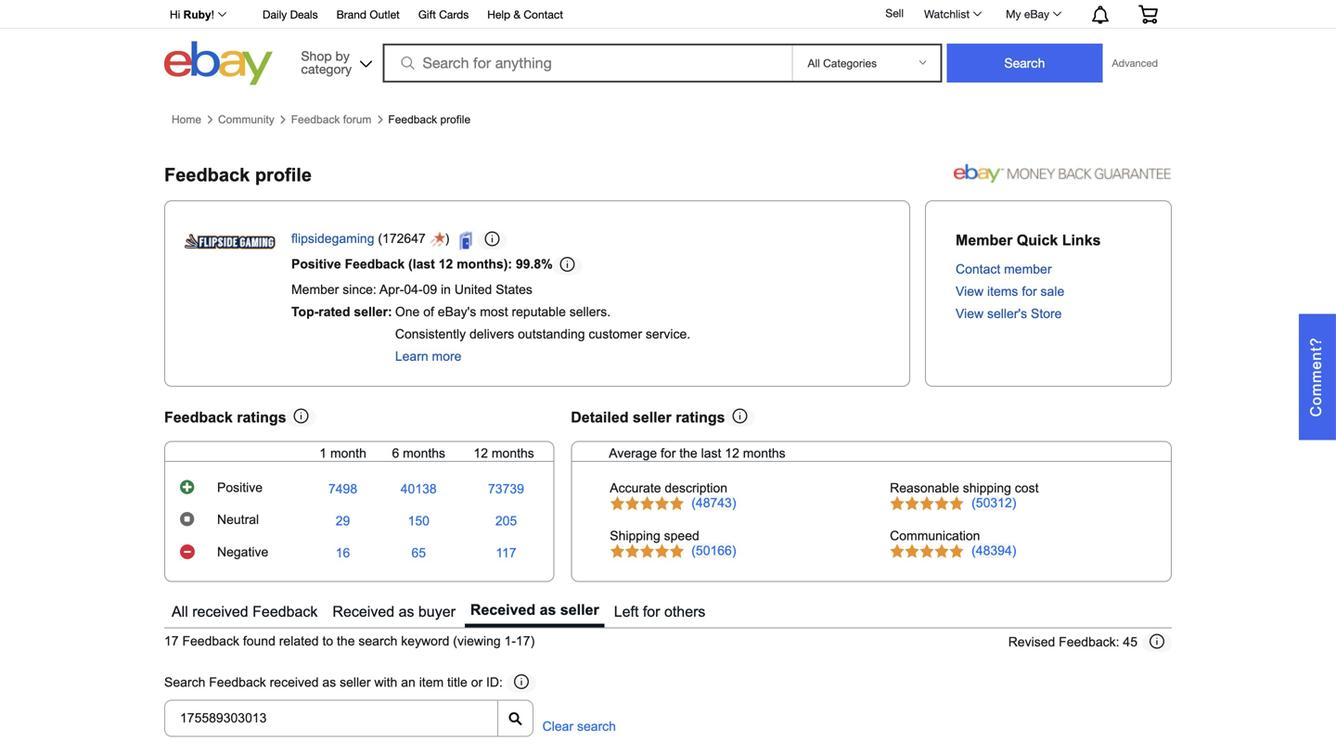 Task type: describe. For each thing, give the bounding box(es) containing it.
gift
[[419, 8, 436, 21]]

most
[[480, 305, 508, 319]]

search
[[164, 676, 206, 690]]

category
[[301, 61, 352, 77]]

16 button
[[336, 546, 350, 561]]

account navigation
[[160, 0, 1173, 29]]

shipping speed
[[610, 529, 700, 544]]

last
[[701, 447, 722, 461]]

sale
[[1041, 285, 1065, 299]]

member quick links
[[956, 232, 1101, 249]]

73739 button
[[488, 482, 524, 497]]

12 months
[[474, 447, 535, 461]]

apr-
[[380, 283, 404, 297]]

contact member link
[[956, 262, 1052, 277]]

clear
[[543, 720, 574, 734]]

04-
[[404, 283, 423, 297]]

revised feedback: 45
[[1009, 636, 1138, 650]]

daily
[[263, 8, 287, 21]]

flipsidegaming ( 172647
[[292, 232, 426, 246]]

id:
[[487, 676, 503, 690]]

(
[[378, 232, 383, 246]]

deals
[[290, 8, 318, 21]]

48394 ratings received on communication. click to check average rating. element
[[972, 544, 1017, 559]]

months for 6 months
[[403, 447, 446, 461]]

item
[[419, 676, 444, 690]]

received for received as buyer
[[333, 604, 395, 620]]

view items for sale link
[[956, 285, 1065, 299]]

sell
[[886, 7, 904, 20]]

shop by category banner
[[160, 0, 1173, 90]]

1 horizontal spatial the
[[680, 447, 698, 461]]

seller inside button
[[561, 602, 599, 619]]

watchlist link
[[914, 3, 991, 25]]

consistently
[[395, 327, 466, 342]]

2 view from the top
[[956, 307, 984, 321]]

advanced
[[1113, 57, 1159, 69]]

contact inside contact member view items for sale view seller's store
[[956, 262, 1001, 277]]

reasonable
[[890, 482, 960, 496]]

average
[[609, 447, 657, 461]]

flipsidegaming
[[292, 232, 375, 246]]

an
[[401, 676, 416, 690]]

received as seller button
[[465, 597, 605, 628]]

user profile for flipsidegaming image
[[184, 233, 277, 251]]

my
[[1006, 7, 1022, 20]]

title
[[447, 676, 468, 690]]

0 vertical spatial search
[[359, 635, 398, 649]]

comment?
[[1309, 337, 1325, 417]]

2 vertical spatial seller
[[340, 676, 371, 690]]

service.
[[646, 327, 691, 342]]

(50312)
[[972, 496, 1017, 511]]

accurate
[[610, 482, 661, 496]]

0 horizontal spatial 12
[[439, 257, 453, 272]]

feedback ratings
[[164, 409, 286, 426]]

daily deals link
[[263, 5, 318, 26]]

member for member quick links
[[956, 232, 1013, 249]]

daily deals
[[263, 8, 318, 21]]

reputable
[[512, 305, 566, 319]]

home link
[[172, 113, 201, 126]]

shipping
[[963, 482, 1012, 496]]

(48743) button
[[692, 496, 737, 511]]

received as seller
[[471, 602, 599, 619]]

117 button
[[496, 546, 517, 561]]

)
[[445, 232, 453, 246]]

50166 ratings received on shipping speed. click to check average rating. element
[[692, 544, 737, 559]]

help & contact
[[488, 8, 564, 21]]

months for 12 months
[[492, 447, 535, 461]]

shop by category button
[[293, 41, 376, 81]]

with
[[375, 676, 398, 690]]

cards
[[439, 8, 469, 21]]

found
[[243, 635, 276, 649]]

accurate description
[[610, 482, 728, 496]]

community link
[[218, 113, 275, 126]]

50312 ratings received on reasonable shipping cost. click to check average rating. element
[[972, 496, 1017, 511]]

description
[[665, 482, 728, 496]]

(48394) button
[[972, 544, 1017, 559]]

left for others button
[[609, 597, 712, 628]]

(viewing
[[453, 635, 501, 649]]

09
[[423, 283, 437, 297]]

delivers
[[470, 327, 515, 342]]

contact member view items for sale view seller's store
[[956, 262, 1065, 321]]

search feedback received as seller with an item title or id:
[[164, 676, 503, 690]]

watchlist
[[925, 7, 970, 20]]

reasonable shipping cost
[[890, 482, 1039, 496]]

to
[[323, 635, 333, 649]]

0 horizontal spatial as
[[323, 676, 336, 690]]

related
[[279, 635, 319, 649]]

positive for positive
[[217, 481, 263, 496]]

brand
[[337, 8, 367, 21]]

(last
[[409, 257, 435, 272]]

feedback profile main content
[[164, 105, 1337, 755]]

for for average for the last 12 months
[[661, 447, 676, 461]]

rated
[[319, 305, 350, 319]]

brand outlet
[[337, 8, 400, 21]]

feedback profile link
[[388, 113, 471, 126]]

172647
[[383, 232, 426, 246]]

my ebay link
[[996, 3, 1070, 25]]

click to go to flipsidegaming ebay store image
[[459, 232, 478, 250]]

profile for "feedback profile page for flipsidegaming" element
[[255, 165, 312, 185]]

3 months from the left
[[743, 447, 786, 461]]

65 button
[[412, 546, 426, 561]]

contact inside help & contact link
[[524, 8, 564, 21]]

48743 ratings received on accurate description. click to check average rating. element
[[692, 496, 737, 511]]

left for others
[[614, 604, 706, 620]]



Task type: vqa. For each thing, say whether or not it's contained in the screenshot.
25)
no



Task type: locate. For each thing, give the bounding box(es) containing it.
profile for feedback profile link
[[440, 113, 471, 126]]

view
[[956, 285, 984, 299], [956, 307, 984, 321]]

1 horizontal spatial seller
[[561, 602, 599, 619]]

as for seller
[[540, 602, 556, 619]]

member inside "member since: apr-04-09 in united states top-rated seller: one of ebay's most reputable sellers. consistently delivers outstanding customer service. learn more"
[[292, 283, 339, 297]]

feedback profile page for flipsidegaming element
[[164, 165, 312, 185]]

0 horizontal spatial member
[[292, 283, 339, 297]]

0 horizontal spatial received
[[192, 604, 249, 620]]

left
[[614, 604, 639, 620]]

of
[[424, 305, 434, 319]]

store
[[1031, 307, 1062, 321]]

1 vertical spatial received
[[270, 676, 319, 690]]

search right the clear at the bottom
[[577, 720, 616, 734]]

feedback profile right forum
[[388, 113, 471, 126]]

1 ratings from the left
[[237, 409, 286, 426]]

1 horizontal spatial feedback profile
[[388, 113, 471, 126]]

help & contact link
[[488, 5, 564, 26]]

1 vertical spatial the
[[337, 635, 355, 649]]

detailed seller ratings
[[571, 409, 726, 426]]

positive for positive feedback (last 12 months): 99.8%
[[292, 257, 341, 272]]

1 horizontal spatial received
[[471, 602, 536, 619]]

feedback forum link
[[291, 113, 372, 126]]

seller left with
[[340, 676, 371, 690]]

view left items
[[956, 285, 984, 299]]

0 horizontal spatial profile
[[255, 165, 312, 185]]

0 horizontal spatial seller
[[340, 676, 371, 690]]

your shopping cart image
[[1138, 5, 1160, 23]]

1 horizontal spatial search
[[577, 720, 616, 734]]

search inside button
[[577, 720, 616, 734]]

detailed
[[571, 409, 629, 426]]

1 horizontal spatial ratings
[[676, 409, 726, 426]]

by
[[336, 48, 350, 64]]

seller left left
[[561, 602, 599, 619]]

feedback profile
[[388, 113, 471, 126], [164, 165, 312, 185]]

0 horizontal spatial months
[[403, 447, 446, 461]]

12
[[439, 257, 453, 272], [474, 447, 488, 461], [725, 447, 740, 461]]

0 horizontal spatial ratings
[[237, 409, 286, 426]]

73739
[[488, 482, 524, 497]]

positive feedback (last 12 months): 99.8%
[[292, 257, 553, 272]]

comment? link
[[1300, 314, 1337, 440]]

view left seller's
[[956, 307, 984, 321]]

7498
[[329, 482, 358, 497]]

learn more link
[[395, 350, 462, 364]]

profile
[[440, 113, 471, 126], [255, 165, 312, 185]]

received right all
[[192, 604, 249, 620]]

seller
[[633, 409, 672, 426], [561, 602, 599, 619], [340, 676, 371, 690]]

average for the last 12 months
[[609, 447, 786, 461]]

for inside button
[[643, 604, 661, 620]]

0 horizontal spatial contact
[[524, 8, 564, 21]]

months
[[403, 447, 446, 461], [492, 447, 535, 461], [743, 447, 786, 461]]

0 vertical spatial seller
[[633, 409, 672, 426]]

1 vertical spatial view
[[956, 307, 984, 321]]

2 ratings from the left
[[676, 409, 726, 426]]

0 vertical spatial the
[[680, 447, 698, 461]]

1 horizontal spatial profile
[[440, 113, 471, 126]]

the left last
[[680, 447, 698, 461]]

as inside button
[[399, 604, 414, 620]]

months up 73739
[[492, 447, 535, 461]]

1 vertical spatial for
[[661, 447, 676, 461]]

view seller's store link
[[956, 307, 1062, 321]]

feedback profile for "feedback profile page for flipsidegaming" element
[[164, 165, 312, 185]]

0 horizontal spatial feedback profile
[[164, 165, 312, 185]]

0 horizontal spatial received
[[333, 604, 395, 620]]

None submit
[[947, 44, 1103, 83]]

communication
[[890, 529, 981, 544]]

1 month
[[320, 447, 367, 461]]

1 horizontal spatial received
[[270, 676, 319, 690]]

home
[[172, 113, 201, 126]]

(50166)
[[692, 544, 737, 559]]

2 months from the left
[[492, 447, 535, 461]]

29 button
[[336, 514, 350, 529]]

ebay
[[1025, 7, 1050, 20]]

(50166) button
[[692, 544, 737, 559]]

feedback inside button
[[253, 604, 318, 620]]

months right last
[[743, 447, 786, 461]]

cost
[[1015, 482, 1039, 496]]

links
[[1063, 232, 1101, 249]]

2 horizontal spatial seller
[[633, 409, 672, 426]]

member
[[1005, 262, 1052, 277]]

community
[[218, 113, 275, 126]]

for right left
[[643, 604, 661, 620]]

united
[[455, 283, 492, 297]]

received up 1-
[[471, 602, 536, 619]]

all
[[172, 604, 188, 620]]

6
[[392, 447, 399, 461]]

2 horizontal spatial as
[[540, 602, 556, 619]]

1 vertical spatial seller
[[561, 602, 599, 619]]

0 vertical spatial profile
[[440, 113, 471, 126]]

received inside button
[[471, 602, 536, 619]]

seller:
[[354, 305, 392, 319]]

0 horizontal spatial for
[[643, 604, 661, 620]]

0 vertical spatial member
[[956, 232, 1013, 249]]

received inside button
[[333, 604, 395, 620]]

1 horizontal spatial for
[[661, 447, 676, 461]]

1 vertical spatial contact
[[956, 262, 1001, 277]]

0 horizontal spatial search
[[359, 635, 398, 649]]

0 vertical spatial view
[[956, 285, 984, 299]]

received down related
[[270, 676, 319, 690]]

2 vertical spatial for
[[643, 604, 661, 620]]

205 button
[[496, 514, 517, 529]]

1 vertical spatial profile
[[255, 165, 312, 185]]

17
[[164, 635, 179, 649]]

seller's
[[988, 307, 1028, 321]]

received as buyer
[[333, 604, 456, 620]]

or
[[471, 676, 483, 690]]

12 right "(last"
[[439, 257, 453, 272]]

for up accurate description
[[661, 447, 676, 461]]

1 horizontal spatial as
[[399, 604, 414, 620]]

none submit inside shop by category banner
[[947, 44, 1103, 83]]

my ebay
[[1006, 7, 1050, 20]]

1 vertical spatial search
[[577, 720, 616, 734]]

1 vertical spatial feedback profile
[[164, 165, 312, 185]]

1 horizontal spatial contact
[[956, 262, 1001, 277]]

received for received as seller
[[471, 602, 536, 619]]

received
[[471, 602, 536, 619], [333, 604, 395, 620]]

feedback score is 172647 element
[[383, 232, 426, 250]]

the right the to
[[337, 635, 355, 649]]

12 right 6 months
[[474, 447, 488, 461]]

as
[[540, 602, 556, 619], [399, 604, 414, 620], [323, 676, 336, 690]]

quick
[[1017, 232, 1059, 249]]

contact
[[524, 8, 564, 21], [956, 262, 1001, 277]]

0 vertical spatial received
[[192, 604, 249, 620]]

all received feedback
[[172, 604, 318, 620]]

1 vertical spatial member
[[292, 283, 339, 297]]

shipping
[[610, 529, 661, 544]]

0 vertical spatial for
[[1022, 285, 1038, 299]]

1 horizontal spatial 12
[[474, 447, 488, 461]]

since:
[[343, 283, 377, 297]]

ebay money back guarantee policy image
[[954, 161, 1173, 183]]

search down received as buyer button
[[359, 635, 398, 649]]

feedback profile for feedback profile link
[[388, 113, 471, 126]]

contact up items
[[956, 262, 1001, 277]]

as for buyer
[[399, 604, 414, 620]]

for inside contact member view items for sale view seller's store
[[1022, 285, 1038, 299]]

sellers.
[[570, 305, 611, 319]]

customer
[[589, 327, 642, 342]]

member up top-
[[292, 283, 339, 297]]

month
[[330, 447, 367, 461]]

0 horizontal spatial positive
[[217, 481, 263, 496]]

17)
[[516, 635, 535, 649]]

in
[[441, 283, 451, 297]]

received up 17 feedback found related to the search keyword (viewing 1-17) at the left of the page
[[333, 604, 395, 620]]

12 right last
[[725, 447, 740, 461]]

0 vertical spatial feedback profile
[[388, 113, 471, 126]]

outlet
[[370, 8, 400, 21]]

member for member since: apr-04-09 in united states top-rated seller: one of ebay's most reputable sellers. consistently delivers outstanding customer service. learn more
[[292, 283, 339, 297]]

40138
[[401, 482, 437, 497]]

sell link
[[878, 7, 913, 20]]

0 horizontal spatial the
[[337, 635, 355, 649]]

1
[[320, 447, 327, 461]]

1 horizontal spatial positive
[[292, 257, 341, 272]]

e.g. Vintage 1970's Gibson Guitars text field
[[164, 701, 499, 738]]

0 vertical spatial positive
[[292, 257, 341, 272]]

2 horizontal spatial months
[[743, 447, 786, 461]]

states
[[496, 283, 533, 297]]

Search for anything text field
[[386, 45, 789, 81]]

feedback profile down community link
[[164, 165, 312, 185]]

shop
[[301, 48, 332, 64]]

all received feedback button
[[166, 597, 323, 628]]

months right 6
[[403, 447, 446, 461]]

29
[[336, 514, 350, 529]]

positive up neutral at the left
[[217, 481, 263, 496]]

brand outlet link
[[337, 5, 400, 26]]

positive down "flipsidegaming" link
[[292, 257, 341, 272]]

as inside button
[[540, 602, 556, 619]]

received inside button
[[192, 604, 249, 620]]

0 vertical spatial contact
[[524, 8, 564, 21]]

2 horizontal spatial for
[[1022, 285, 1038, 299]]

buyer
[[419, 604, 456, 620]]

member up contact member "link"
[[956, 232, 1013, 249]]

revised
[[1009, 636, 1056, 650]]

clear search button
[[543, 720, 616, 735]]

150 button
[[408, 514, 430, 529]]

for down member
[[1022, 285, 1038, 299]]

member
[[956, 232, 1013, 249], [292, 283, 339, 297]]

contact right &
[[524, 8, 564, 21]]

member since: apr-04-09 in united states top-rated seller: one of ebay's most reputable sellers. consistently delivers outstanding customer service. learn more
[[292, 283, 691, 364]]

1 horizontal spatial months
[[492, 447, 535, 461]]

seller up average
[[633, 409, 672, 426]]

others
[[665, 604, 706, 620]]

for for left for others
[[643, 604, 661, 620]]

1 months from the left
[[403, 447, 446, 461]]

(50312) button
[[972, 496, 1017, 511]]

1 horizontal spatial member
[[956, 232, 1013, 249]]

1 view from the top
[[956, 285, 984, 299]]

forum
[[343, 113, 372, 126]]

one
[[395, 305, 420, 319]]

2 horizontal spatial 12
[[725, 447, 740, 461]]

1 vertical spatial positive
[[217, 481, 263, 496]]



